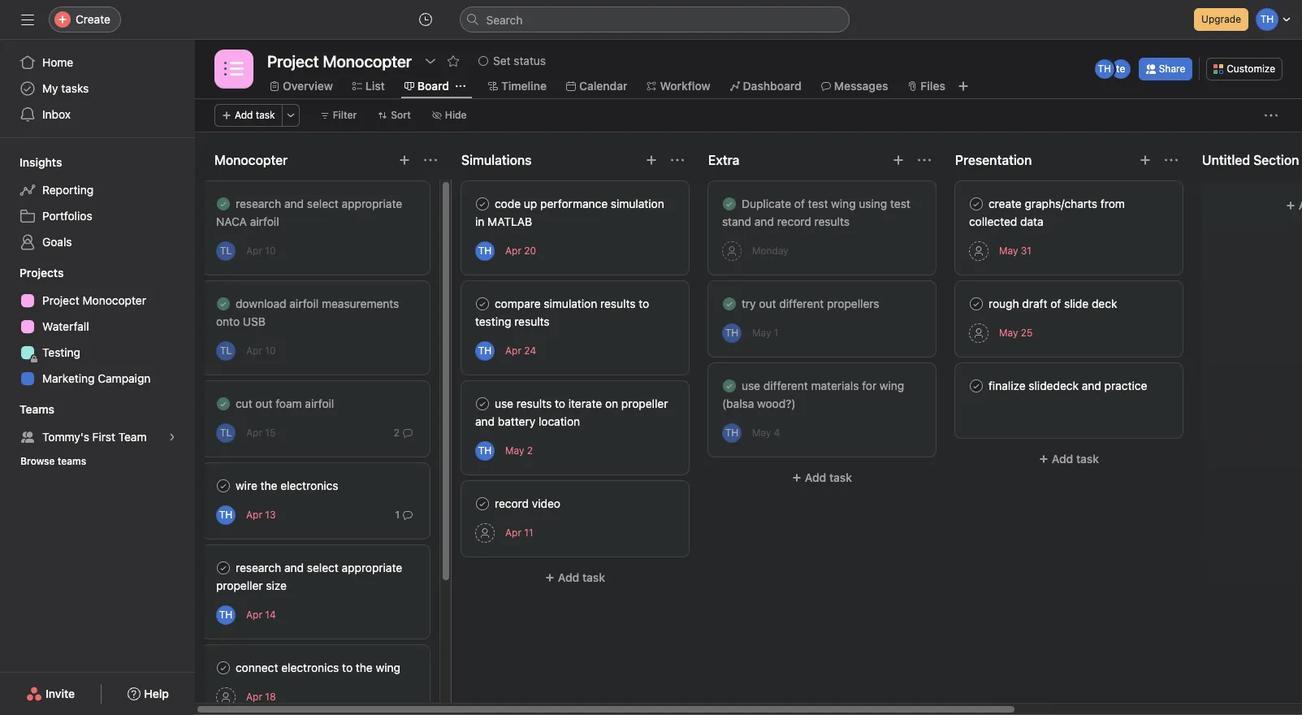 Task type: locate. For each thing, give the bounding box(es) containing it.
1 vertical spatial 2
[[527, 444, 533, 457]]

th left may 1
[[725, 326, 739, 338]]

0 vertical spatial propeller
[[621, 397, 668, 410]]

2 vertical spatial to
[[342, 661, 353, 674]]

apr 10 button for naca
[[246, 245, 276, 257]]

1 horizontal spatial record
[[777, 215, 812, 228]]

0 horizontal spatial out
[[255, 397, 273, 410]]

apr 10 button
[[246, 245, 276, 257], [246, 345, 276, 357]]

simulation right performance
[[611, 197, 664, 210]]

electronics right connect
[[281, 661, 339, 674]]

add
[[235, 109, 253, 121], [1052, 452, 1074, 466], [805, 470, 827, 484], [558, 570, 580, 584]]

0 vertical spatial apr 10
[[246, 245, 276, 257]]

board
[[417, 79, 449, 93]]

th button down in
[[475, 241, 495, 260]]

appropriate inside research and select appropriate naca airfoil
[[342, 197, 402, 210]]

waterfall link
[[10, 314, 185, 340]]

0 vertical spatial tl
[[220, 244, 232, 256]]

simulation right compare
[[544, 297, 597, 310]]

download airfoil measurements onto usb
[[216, 297, 399, 328]]

th left the may 2 button
[[478, 444, 492, 456]]

appropriate
[[342, 197, 402, 210], [342, 561, 402, 574]]

None text field
[[263, 46, 416, 76]]

th button for compare simulation results to testing results
[[475, 341, 495, 360]]

th button left apr 13 button
[[216, 505, 236, 524]]

may down battery in the bottom left of the page
[[505, 444, 524, 457]]

10 down usb
[[265, 345, 276, 357]]

1 vertical spatial tl button
[[216, 341, 236, 360]]

2 horizontal spatial wing
[[880, 379, 905, 392]]

and inside research and select appropriate naca airfoil
[[284, 197, 304, 210]]

use up battery in the bottom left of the page
[[495, 397, 514, 410]]

completed image for finalize slidedeck and practice
[[967, 376, 986, 396]]

portfolios link
[[10, 203, 185, 229]]

1 horizontal spatial of
[[1051, 297, 1061, 310]]

test right using
[[891, 197, 911, 210]]

0 vertical spatial electronics
[[281, 479, 338, 492]]

overview
[[283, 79, 333, 93]]

use for extra
[[742, 379, 761, 392]]

completed checkbox for wire the electronics
[[214, 476, 233, 496]]

2 appropriate from the top
[[342, 561, 402, 574]]

apr for connect electronics to the wing
[[246, 691, 262, 703]]

video
[[532, 496, 561, 510]]

2 vertical spatial wing
[[376, 661, 401, 674]]

data
[[1021, 215, 1044, 228]]

1 10 from the top
[[265, 245, 276, 257]]

select for airfoil
[[307, 197, 339, 210]]

1 horizontal spatial out
[[759, 297, 776, 310]]

completed image for code up performance simulation in matlab
[[473, 194, 492, 214]]

rough
[[989, 297, 1019, 310]]

different up wood?)
[[764, 379, 808, 392]]

use for simulations
[[495, 397, 514, 410]]

1 vertical spatial 1
[[395, 508, 400, 520]]

th down testing
[[478, 344, 492, 356]]

0 vertical spatial record
[[777, 215, 812, 228]]

compare
[[495, 297, 541, 310]]

filter
[[333, 109, 357, 121]]

th down "(balsa"
[[725, 426, 739, 438]]

apr 10 down naca
[[246, 245, 276, 257]]

1 horizontal spatial propeller
[[621, 397, 668, 410]]

completed checkbox for duplicate of test wing using test stand and record results
[[720, 194, 739, 214]]

may left 4
[[752, 427, 771, 439]]

0 horizontal spatial 1
[[395, 508, 400, 520]]

use up "(balsa"
[[742, 379, 761, 392]]

1 select from the top
[[307, 197, 339, 210]]

completed checkbox for compare simulation results to testing results
[[473, 294, 492, 314]]

of right duplicate
[[795, 197, 805, 210]]

show options image
[[424, 54, 437, 67]]

0 horizontal spatial of
[[795, 197, 805, 210]]

0 vertical spatial airfoil
[[250, 215, 279, 228]]

1
[[774, 327, 779, 339], [395, 508, 400, 520]]

more section actions image down hide dropdown button on the top left of page
[[424, 154, 437, 167]]

1 vertical spatial select
[[307, 561, 339, 574]]

to for use results to iterate on propeller and battery location
[[555, 397, 565, 410]]

record
[[777, 215, 812, 228], [495, 496, 529, 510]]

may 31 button
[[999, 245, 1032, 257]]

1 vertical spatial appropriate
[[342, 561, 402, 574]]

apr down usb
[[246, 345, 262, 357]]

1 vertical spatial of
[[1051, 297, 1061, 310]]

1 horizontal spatial test
[[891, 197, 911, 210]]

presentation
[[956, 153, 1032, 167]]

apr 10
[[246, 245, 276, 257], [246, 345, 276, 357]]

using
[[859, 197, 888, 210]]

test right duplicate
[[808, 197, 828, 210]]

th for compare simulation results to testing results
[[478, 344, 492, 356]]

0 vertical spatial wing
[[831, 197, 856, 210]]

1 vertical spatial propeller
[[216, 579, 263, 592]]

3 tl from the top
[[220, 426, 232, 438]]

testing
[[42, 345, 80, 359]]

out right try at the top
[[759, 297, 776, 310]]

select inside research and select appropriate naca airfoil
[[307, 197, 339, 210]]

create graphs/charts from collected data
[[969, 197, 1125, 228]]

completed image for use results to iterate on propeller and battery location
[[473, 394, 492, 414]]

inbox link
[[10, 102, 185, 128]]

reporting link
[[10, 177, 185, 203]]

completed image for try out different propellers
[[720, 294, 739, 314]]

13
[[265, 509, 276, 521]]

to inside use results to iterate on propeller and battery location
[[555, 397, 565, 410]]

0 vertical spatial apr 10 button
[[246, 245, 276, 257]]

propeller right on
[[621, 397, 668, 410]]

add task image
[[645, 154, 658, 167], [892, 154, 905, 167]]

status
[[514, 54, 546, 67]]

1 vertical spatial electronics
[[281, 661, 339, 674]]

select inside research and select appropriate propeller size
[[307, 561, 339, 574]]

connect
[[236, 661, 278, 674]]

apr left the 20
[[505, 245, 522, 257]]

1 vertical spatial simulation
[[544, 297, 597, 310]]

home
[[42, 55, 73, 69]]

tl for usb
[[220, 344, 232, 356]]

completed image for cut out foam airfoil
[[214, 394, 233, 414]]

electronics right wire
[[281, 479, 338, 492]]

testing link
[[10, 340, 185, 366]]

1 add task image from the left
[[645, 154, 658, 167]]

0 horizontal spatial monocopter
[[82, 293, 146, 307]]

completed checkbox for use results to iterate on propeller and battery location
[[473, 394, 492, 414]]

appropriate for research and select appropriate propeller size
[[342, 561, 402, 574]]

record inside duplicate of test wing using test stand and record results
[[777, 215, 812, 228]]

th button for wire the electronics
[[216, 505, 236, 524]]

research up naca
[[236, 197, 281, 210]]

0 horizontal spatial wing
[[376, 661, 401, 674]]

1 horizontal spatial monocopter
[[215, 153, 288, 167]]

propellers
[[827, 297, 880, 310]]

slidedeck
[[1029, 379, 1079, 392]]

2 add task image from the left
[[892, 154, 905, 167]]

0 horizontal spatial record
[[495, 496, 529, 510]]

th left te
[[1098, 63, 1111, 75]]

1 vertical spatial different
[[764, 379, 808, 392]]

0 horizontal spatial test
[[808, 197, 828, 210]]

practice
[[1105, 379, 1148, 392]]

0 horizontal spatial more section actions image
[[424, 154, 437, 167]]

1 button
[[392, 507, 416, 523]]

apr 10 down usb
[[246, 345, 276, 357]]

10 for naca
[[265, 245, 276, 257]]

10 for usb
[[265, 345, 276, 357]]

0 vertical spatial tl button
[[216, 241, 236, 260]]

tommy's first team
[[42, 430, 147, 444]]

2 test from the left
[[891, 197, 911, 210]]

1 vertical spatial use
[[495, 397, 514, 410]]

th for use results to iterate on propeller and battery location
[[478, 444, 492, 456]]

0 horizontal spatial use
[[495, 397, 514, 410]]

more section actions image left presentation
[[918, 154, 931, 167]]

1 more section actions image from the left
[[424, 154, 437, 167]]

th button left may 1 button
[[722, 323, 742, 342]]

2 horizontal spatial more section actions image
[[918, 154, 931, 167]]

th button left the may 2 button
[[475, 441, 495, 460]]

record video
[[495, 496, 561, 510]]

th button for use results to iterate on propeller and battery location
[[475, 441, 495, 460]]

apr left '11'
[[505, 527, 522, 539]]

airfoil right the foam
[[305, 397, 334, 410]]

completed checkbox for finalize slidedeck and practice
[[967, 376, 986, 396]]

research
[[236, 197, 281, 210], [236, 561, 281, 574]]

research inside research and select appropriate propeller size
[[236, 561, 281, 574]]

apr 14
[[246, 609, 276, 621]]

0 vertical spatial to
[[639, 297, 649, 310]]

th left apr 13 button
[[219, 508, 233, 520]]

add task image left more section actions image
[[1139, 154, 1152, 167]]

0 vertical spatial select
[[307, 197, 339, 210]]

may 25
[[999, 327, 1033, 339]]

completed image for rough draft of slide deck
[[967, 294, 986, 314]]

Completed checkbox
[[214, 194, 233, 214], [473, 194, 492, 214], [720, 194, 739, 214], [967, 194, 986, 214], [214, 294, 233, 314], [473, 294, 492, 314], [720, 294, 739, 314], [720, 376, 739, 396], [473, 394, 492, 414], [214, 476, 233, 496], [473, 494, 492, 514]]

0 vertical spatial the
[[261, 479, 277, 492]]

completed image for create graphs/charts from collected data
[[967, 194, 986, 214]]

appropriate for research and select appropriate naca airfoil
[[342, 197, 402, 210]]

2 research from the top
[[236, 561, 281, 574]]

th for research and select appropriate propeller size
[[219, 608, 233, 620]]

to inside compare simulation results to testing results
[[639, 297, 649, 310]]

2 tl from the top
[[220, 344, 232, 356]]

add task button left more actions icon
[[215, 104, 282, 127]]

apr left 13
[[246, 509, 262, 521]]

tl button for usb
[[216, 341, 236, 360]]

1 test from the left
[[808, 197, 828, 210]]

task
[[256, 109, 275, 121], [1077, 452, 1099, 466], [830, 470, 852, 484], [583, 570, 605, 584]]

matlab
[[488, 215, 532, 228]]

10 up download
[[265, 245, 276, 257]]

completed checkbox for rough draft of slide deck
[[967, 294, 986, 314]]

1 vertical spatial record
[[495, 496, 529, 510]]

browse teams
[[20, 455, 86, 467]]

completed image
[[214, 194, 233, 214], [473, 194, 492, 214], [720, 194, 739, 214], [967, 194, 986, 214], [720, 294, 739, 314], [967, 294, 986, 314], [967, 376, 986, 396], [214, 394, 233, 414], [473, 394, 492, 414], [214, 476, 233, 496]]

upgrade button
[[1194, 8, 1249, 31]]

use inside use results to iterate on propeller and battery location
[[495, 397, 514, 410]]

completed image
[[214, 294, 233, 314], [473, 294, 492, 314], [720, 376, 739, 396], [473, 494, 492, 514], [214, 558, 233, 578], [214, 658, 233, 678]]

1 horizontal spatial wing
[[831, 197, 856, 210]]

1 vertical spatial to
[[555, 397, 565, 410]]

th for wire the electronics
[[219, 508, 233, 520]]

apr 15
[[246, 427, 276, 439]]

0 vertical spatial of
[[795, 197, 805, 210]]

out for cut
[[255, 397, 273, 410]]

1 tl from the top
[[220, 244, 232, 256]]

1 vertical spatial wing
[[880, 379, 905, 392]]

1 horizontal spatial use
[[742, 379, 761, 392]]

tl button down cut
[[216, 423, 236, 442]]

research inside research and select appropriate naca airfoil
[[236, 197, 281, 210]]

1 vertical spatial airfoil
[[290, 297, 319, 310]]

0 vertical spatial use
[[742, 379, 761, 392]]

1 apr 10 button from the top
[[246, 245, 276, 257]]

marketing campaign
[[42, 371, 151, 385]]

2 more section actions image from the left
[[671, 154, 684, 167]]

cut out foam airfoil
[[236, 397, 334, 410]]

th button left apr 14 button
[[216, 605, 236, 624]]

completed image for duplicate of test wing using test stand and record results
[[720, 194, 739, 214]]

add task image
[[398, 154, 411, 167], [1139, 154, 1152, 167]]

insights button
[[0, 154, 62, 171]]

th button for research and select appropriate propeller size
[[216, 605, 236, 624]]

tommy's
[[42, 430, 89, 444]]

propeller inside research and select appropriate propeller size
[[216, 579, 263, 592]]

1 appropriate from the top
[[342, 197, 402, 210]]

slide
[[1064, 297, 1089, 310]]

use inside use different materials for wing (balsa wood?)
[[742, 379, 761, 392]]

may left "31"
[[999, 245, 1018, 257]]

1 vertical spatial 10
[[265, 345, 276, 357]]

1 tl button from the top
[[216, 241, 236, 260]]

wing inside use different materials for wing (balsa wood?)
[[880, 379, 905, 392]]

teams button
[[0, 401, 54, 418]]

set status
[[493, 54, 546, 67]]

2 vertical spatial tl button
[[216, 423, 236, 442]]

1 vertical spatial out
[[255, 397, 273, 410]]

apr left 14
[[246, 609, 262, 621]]

1 horizontal spatial 1
[[774, 327, 779, 339]]

2 select from the top
[[307, 561, 339, 574]]

apr left 15
[[246, 427, 262, 439]]

2 apr 10 from the top
[[246, 345, 276, 357]]

monocopter inside "projects" element
[[82, 293, 146, 307]]

1 horizontal spatial add task image
[[892, 154, 905, 167]]

sort button
[[371, 104, 418, 127]]

may down try at the top
[[752, 327, 771, 339]]

completed image for connect electronics to the wing
[[214, 658, 233, 678]]

th down in
[[478, 244, 492, 256]]

apr 10 button down naca
[[246, 245, 276, 257]]

apr 10 button down usb
[[246, 345, 276, 357]]

may 25 button
[[999, 327, 1033, 339]]

th for code up performance simulation in matlab
[[478, 244, 492, 256]]

airfoil right download
[[290, 297, 319, 310]]

compare simulation results to testing results
[[475, 297, 649, 328]]

apr for cut out foam airfoil
[[246, 427, 262, 439]]

2 horizontal spatial to
[[639, 297, 649, 310]]

record up apr 11
[[495, 496, 529, 510]]

th left apr 14 button
[[219, 608, 233, 620]]

tl down naca
[[220, 244, 232, 256]]

apr for download airfoil measurements onto usb
[[246, 345, 262, 357]]

0 vertical spatial 2
[[394, 426, 400, 438]]

apr 11
[[505, 527, 533, 539]]

0 vertical spatial monocopter
[[215, 153, 288, 167]]

projects element
[[0, 258, 195, 395]]

may for graphs/charts
[[999, 245, 1018, 257]]

different left propellers
[[779, 297, 824, 310]]

tl down onto
[[220, 344, 232, 356]]

1 horizontal spatial the
[[356, 661, 373, 674]]

may left 25
[[999, 327, 1018, 339]]

2 vertical spatial tl
[[220, 426, 232, 438]]

th
[[1098, 63, 1111, 75], [478, 244, 492, 256], [725, 326, 739, 338], [478, 344, 492, 356], [725, 426, 739, 438], [478, 444, 492, 456], [219, 508, 233, 520], [219, 608, 233, 620]]

record down duplicate
[[777, 215, 812, 228]]

1 add task image from the left
[[398, 154, 411, 167]]

performance
[[540, 197, 608, 210]]

waterfall
[[42, 319, 89, 333]]

set status button
[[471, 50, 553, 72]]

0 vertical spatial 10
[[265, 245, 276, 257]]

wing for connect electronics to the wing
[[376, 661, 401, 674]]

1 apr 10 from the top
[[246, 245, 276, 257]]

draft
[[1022, 297, 1048, 310]]

share button
[[1139, 58, 1193, 80]]

0 horizontal spatial 2
[[394, 426, 400, 438]]

0 vertical spatial out
[[759, 297, 776, 310]]

1 vertical spatial apr 10 button
[[246, 345, 276, 357]]

Completed checkbox
[[967, 294, 986, 314], [967, 376, 986, 396], [214, 394, 233, 414], [214, 558, 233, 578], [214, 658, 233, 678]]

browse teams button
[[13, 450, 94, 473]]

measurements
[[322, 297, 399, 310]]

appropriate inside research and select appropriate propeller size
[[342, 561, 402, 574]]

0 horizontal spatial simulation
[[544, 297, 597, 310]]

add task for add task button left of more actions icon
[[235, 109, 275, 121]]

hide button
[[425, 104, 474, 127]]

0 horizontal spatial propeller
[[216, 579, 263, 592]]

hide
[[445, 109, 467, 121]]

apr down naca
[[246, 245, 262, 257]]

0 vertical spatial research
[[236, 197, 281, 210]]

hide sidebar image
[[21, 13, 34, 26]]

1 vertical spatial research
[[236, 561, 281, 574]]

apr left 18
[[246, 691, 262, 703]]

1 horizontal spatial to
[[555, 397, 565, 410]]

0 vertical spatial simulation
[[611, 197, 664, 210]]

create button
[[49, 7, 121, 33]]

2 tl button from the top
[[216, 341, 236, 360]]

propeller
[[621, 397, 668, 410], [216, 579, 263, 592]]

1 horizontal spatial add task image
[[1139, 154, 1152, 167]]

1 research from the top
[[236, 197, 281, 210]]

research for size
[[236, 561, 281, 574]]

tl button down onto
[[216, 341, 236, 360]]

th button down "(balsa"
[[722, 423, 742, 442]]

0 vertical spatial appropriate
[[342, 197, 402, 210]]

may
[[999, 245, 1018, 257], [752, 327, 771, 339], [999, 327, 1018, 339], [752, 427, 771, 439], [505, 444, 524, 457]]

1 horizontal spatial simulation
[[611, 197, 664, 210]]

wing inside duplicate of test wing using test stand and record results
[[831, 197, 856, 210]]

0 horizontal spatial add task image
[[645, 154, 658, 167]]

research up "size" at the bottom left
[[236, 561, 281, 574]]

tommy's first team link
[[10, 424, 185, 450]]

add task image for presentation
[[1139, 154, 1152, 167]]

completed image for download airfoil measurements onto usb
[[214, 294, 233, 314]]

0 horizontal spatial to
[[342, 661, 353, 674]]

1 horizontal spatial more section actions image
[[671, 154, 684, 167]]

insights
[[20, 155, 62, 169]]

more section actions image
[[424, 154, 437, 167], [671, 154, 684, 167], [918, 154, 931, 167]]

1 vertical spatial monocopter
[[82, 293, 146, 307]]

of left slide
[[1051, 297, 1061, 310]]

add task button
[[215, 104, 282, 127], [956, 444, 1183, 474], [709, 463, 936, 492], [462, 563, 689, 592]]

apr for code up performance simulation in matlab
[[505, 245, 522, 257]]

1 vertical spatial tl
[[220, 344, 232, 356]]

first
[[92, 430, 115, 444]]

1 vertical spatial apr 10
[[246, 345, 276, 357]]

cut
[[236, 397, 252, 410]]

monocopter up waterfall link
[[82, 293, 146, 307]]

use results to iterate on propeller and battery location
[[475, 397, 668, 428]]

1 horizontal spatial 2
[[527, 444, 533, 457]]

0 horizontal spatial add task image
[[398, 154, 411, 167]]

project
[[42, 293, 79, 307]]

th button for try out different propellers
[[722, 323, 742, 342]]

timeline
[[501, 79, 547, 93]]

11
[[524, 527, 533, 539]]

propeller up apr 14 button
[[216, 579, 263, 592]]

3 tl button from the top
[[216, 423, 236, 442]]

teams element
[[0, 395, 195, 476]]

2 10 from the top
[[265, 345, 276, 357]]

completed image for record video
[[473, 494, 492, 514]]

tl left 'apr 15' button
[[220, 426, 232, 438]]

airfoil right naca
[[250, 215, 279, 228]]

0 vertical spatial 1
[[774, 327, 779, 339]]

list link
[[352, 77, 385, 95]]

wood?)
[[757, 397, 796, 410]]

th button for code up performance simulation in matlab
[[475, 241, 495, 260]]

tl button down naca
[[216, 241, 236, 260]]

2 add task image from the left
[[1139, 154, 1152, 167]]

apr left 24
[[505, 345, 522, 357]]

more section actions image left extra
[[671, 154, 684, 167]]

3 more section actions image from the left
[[918, 154, 931, 167]]

portfolios
[[42, 209, 92, 223]]

add task image down sort
[[398, 154, 411, 167]]

monocopter down more actions icon
[[215, 153, 288, 167]]

th button down testing
[[475, 341, 495, 360]]

monday
[[752, 245, 789, 257]]

out right cut
[[255, 397, 273, 410]]

2 apr 10 button from the top
[[246, 345, 276, 357]]



Task type: vqa. For each thing, say whether or not it's contained in the screenshot.
to in the use results to iterate on propeller and battery location
yes



Task type: describe. For each thing, give the bounding box(es) containing it.
testing
[[475, 314, 511, 328]]

of inside duplicate of test wing using test stand and record results
[[795, 197, 805, 210]]

dashboard
[[743, 79, 802, 93]]

add task image for monocopter
[[398, 154, 411, 167]]

code
[[495, 197, 521, 210]]

may 4
[[752, 427, 780, 439]]

inbox
[[42, 107, 71, 121]]

may 4 button
[[752, 427, 780, 439]]

onto
[[216, 314, 240, 328]]

add task for add task button below '11'
[[558, 570, 605, 584]]

code up performance simulation in matlab
[[475, 197, 664, 228]]

usb
[[243, 314, 266, 328]]

set
[[493, 54, 511, 67]]

apr for research and select appropriate naca airfoil
[[246, 245, 262, 257]]

share
[[1159, 63, 1186, 75]]

apr for research and select appropriate propeller size
[[246, 609, 262, 621]]

out for try
[[759, 297, 776, 310]]

may for out
[[752, 327, 771, 339]]

completed image for compare simulation results to testing results
[[473, 294, 492, 314]]

add task image for simulations
[[645, 154, 658, 167]]

messages link
[[821, 77, 888, 95]]

te
[[1117, 63, 1126, 75]]

completed checkbox for try out different propellers
[[720, 294, 739, 314]]

0 horizontal spatial the
[[261, 479, 277, 492]]

add for add task button below '11'
[[558, 570, 580, 584]]

materials
[[811, 379, 859, 392]]

add task button down finalize slidedeck and practice
[[956, 444, 1183, 474]]

apr 13
[[246, 509, 276, 521]]

different inside use different materials for wing (balsa wood?)
[[764, 379, 808, 392]]

add for add task button below finalize slidedeck and practice
[[1052, 452, 1074, 466]]

upgrade
[[1202, 13, 1242, 25]]

may 2 button
[[505, 444, 533, 457]]

goals
[[42, 235, 72, 249]]

history image
[[419, 13, 432, 26]]

completed checkbox for cut out foam airfoil
[[214, 394, 233, 414]]

apr 24 button
[[505, 345, 536, 357]]

battery
[[498, 414, 536, 428]]

home link
[[10, 50, 185, 76]]

files
[[921, 79, 946, 93]]

may for results
[[505, 444, 524, 457]]

apr 10 for naca
[[246, 245, 276, 257]]

marketing
[[42, 371, 95, 385]]

my
[[42, 81, 58, 95]]

completed checkbox for code up performance simulation in matlab
[[473, 194, 492, 214]]

wire
[[236, 479, 257, 492]]

try out different propellers
[[742, 297, 880, 310]]

marketing campaign link
[[10, 366, 185, 392]]

my tasks link
[[10, 76, 185, 102]]

apr 10 button for usb
[[246, 345, 276, 357]]

more section actions image for extra
[[918, 154, 931, 167]]

rough draft of slide deck
[[989, 297, 1118, 310]]

simulation inside the code up performance simulation in matlab
[[611, 197, 664, 210]]

from
[[1101, 197, 1125, 210]]

add to starred image
[[447, 54, 460, 67]]

more actions image
[[286, 111, 295, 120]]

apr 18 button
[[246, 691, 276, 703]]

apr 11 button
[[505, 527, 533, 539]]

20
[[524, 245, 536, 257]]

see details, tommy's first team image
[[167, 432, 177, 442]]

1 vertical spatial the
[[356, 661, 373, 674]]

deck
[[1092, 297, 1118, 310]]

completed image for research and select appropriate naca airfoil
[[214, 194, 233, 214]]

and inside duplicate of test wing using test stand and record results
[[755, 215, 774, 228]]

completed image for wire the electronics
[[214, 476, 233, 496]]

more actions image
[[1265, 109, 1278, 122]]

research for airfoil
[[236, 197, 281, 210]]

more section actions image for monocopter
[[424, 154, 437, 167]]

add task button down '11'
[[462, 563, 689, 592]]

calendar
[[579, 79, 628, 93]]

propeller inside use results to iterate on propeller and battery location
[[621, 397, 668, 410]]

may 1
[[752, 327, 779, 339]]

insights element
[[0, 148, 195, 258]]

may 31
[[999, 245, 1032, 257]]

foam
[[276, 397, 302, 410]]

add for add task button under 4
[[805, 470, 827, 484]]

18
[[265, 691, 276, 703]]

browse
[[20, 455, 55, 467]]

download
[[236, 297, 286, 310]]

extra
[[709, 153, 740, 167]]

to for connect electronics to the wing
[[342, 661, 353, 674]]

apr 20 button
[[505, 245, 536, 257]]

add for add task button left of more actions icon
[[235, 109, 253, 121]]

completed checkbox for use different materials for wing (balsa wood?)
[[720, 376, 739, 396]]

Search tasks, projects, and more text field
[[459, 7, 850, 33]]

completed checkbox for download airfoil measurements onto usb
[[214, 294, 233, 314]]

wing for use different materials for wing (balsa wood?)
[[880, 379, 905, 392]]

25
[[1021, 327, 1033, 339]]

tab actions image
[[456, 81, 466, 91]]

add task for add task button under 4
[[805, 470, 852, 484]]

and inside use results to iterate on propeller and battery location
[[475, 414, 495, 428]]

calendar link
[[566, 77, 628, 95]]

tl for naca
[[220, 244, 232, 256]]

goals link
[[10, 229, 185, 255]]

customize
[[1227, 63, 1276, 75]]

simulation inside compare simulation results to testing results
[[544, 297, 597, 310]]

messages
[[834, 79, 888, 93]]

help
[[144, 687, 169, 700]]

results inside use results to iterate on propeller and battery location
[[517, 397, 552, 410]]

campaign
[[98, 371, 151, 385]]

th button for use different materials for wing (balsa wood?)
[[722, 423, 742, 442]]

0 vertical spatial different
[[779, 297, 824, 310]]

apr 18
[[246, 691, 276, 703]]

global element
[[0, 40, 195, 137]]

size
[[266, 579, 287, 592]]

airfoil inside download airfoil measurements onto usb
[[290, 297, 319, 310]]

add task for add task button below finalize slidedeck and practice
[[1052, 452, 1099, 466]]

completed image for use different materials for wing (balsa wood?)
[[720, 376, 739, 396]]

simulations
[[462, 153, 532, 167]]

airfoil inside research and select appropriate naca airfoil
[[250, 215, 279, 228]]

15
[[265, 427, 276, 439]]

team
[[118, 430, 147, 444]]

apr for wire the electronics
[[246, 509, 262, 521]]

naca
[[216, 215, 247, 228]]

iterate
[[569, 397, 602, 410]]

may for draft
[[999, 327, 1018, 339]]

apr 20
[[505, 245, 536, 257]]

2 inside button
[[394, 426, 400, 438]]

customize button
[[1207, 58, 1283, 80]]

and inside research and select appropriate propeller size
[[284, 561, 304, 574]]

24
[[524, 345, 536, 357]]

wire the electronics
[[236, 479, 338, 492]]

2 vertical spatial airfoil
[[305, 397, 334, 410]]

apr for record video
[[505, 527, 522, 539]]

more section actions image for simulations
[[671, 154, 684, 167]]

th for use different materials for wing (balsa wood?)
[[725, 426, 739, 438]]

research and select appropriate propeller size
[[216, 561, 402, 592]]

4
[[774, 427, 780, 439]]

results inside duplicate of test wing using test stand and record results
[[815, 215, 850, 228]]

add task image for extra
[[892, 154, 905, 167]]

select for size
[[307, 561, 339, 574]]

add tab image
[[957, 80, 970, 93]]

reporting
[[42, 183, 94, 197]]

more section actions image
[[1165, 154, 1178, 167]]

th for try out different propellers
[[725, 326, 739, 338]]

apr 24
[[505, 345, 536, 357]]

14
[[265, 609, 276, 621]]

invite
[[46, 687, 75, 700]]

duplicate of test wing using test stand and record results
[[722, 197, 911, 228]]

apr 10 for usb
[[246, 345, 276, 357]]

completed checkbox for connect electronics to the wing
[[214, 658, 233, 678]]

completed image for research and select appropriate propeller size
[[214, 558, 233, 578]]

completed checkbox for research and select appropriate naca airfoil
[[214, 194, 233, 214]]

(balsa
[[722, 397, 754, 410]]

projects button
[[0, 265, 64, 281]]

list image
[[224, 59, 244, 79]]

may for different
[[752, 427, 771, 439]]

apr for compare simulation results to testing results
[[505, 345, 522, 357]]

location
[[539, 414, 580, 428]]

use different materials for wing (balsa wood?)
[[722, 379, 905, 410]]

tl button for naca
[[216, 241, 236, 260]]

completed checkbox for create graphs/charts from collected data
[[967, 194, 986, 214]]

stand
[[722, 215, 752, 228]]

completed checkbox for record video
[[473, 494, 492, 514]]

add task button down 4
[[709, 463, 936, 492]]

1 inside button
[[395, 508, 400, 520]]

for
[[862, 379, 877, 392]]

dashboard link
[[730, 77, 802, 95]]

completed checkbox for research and select appropriate propeller size
[[214, 558, 233, 578]]

apr 14 button
[[246, 609, 276, 621]]

timeline link
[[488, 77, 547, 95]]



